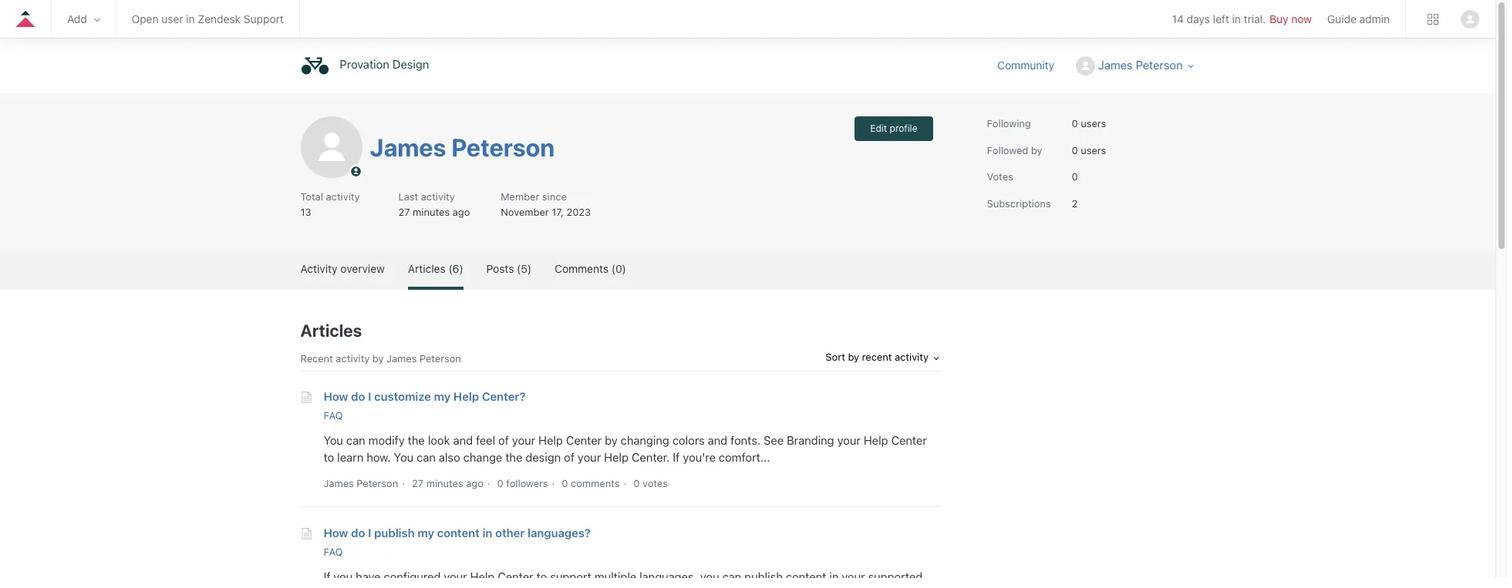 Task type: describe. For each thing, give the bounding box(es) containing it.
comments (0) link
[[555, 251, 626, 287]]

change
[[463, 451, 502, 465]]

(6)
[[449, 262, 463, 275]]

support
[[244, 12, 284, 25]]

james inside popup button
[[1098, 58, 1133, 72]]

0 vertical spatial you
[[324, 434, 343, 447]]

faq link for how do i customize my help center?
[[324, 410, 343, 422]]

buy now link
[[1270, 13, 1312, 26]]

if
[[673, 451, 680, 465]]

votes
[[987, 170, 1013, 183]]

how do i customize my help center? link
[[324, 390, 526, 404]]

design
[[526, 451, 561, 465]]

help inside how do i customize my help center? faq
[[454, 390, 479, 404]]

last activity 27 minutes ago
[[398, 191, 470, 218]]

guide admin
[[1328, 12, 1390, 25]]

0 comments
[[562, 477, 620, 490]]

design
[[393, 57, 429, 71]]

trial.
[[1244, 13, 1266, 26]]

james peterson button
[[1076, 57, 1195, 76]]

recent activity by james peterson
[[300, 353, 461, 365]]

how do i publish my content in other languages? link
[[324, 526, 591, 540]]

sort by recent activity
[[826, 351, 931, 363]]

0 horizontal spatial can
[[346, 434, 365, 447]]

modify
[[368, 434, 405, 447]]

see
[[764, 434, 784, 447]]

1 vertical spatial you
[[394, 451, 414, 465]]

subscriptions
[[987, 197, 1051, 209]]

activity overview link
[[300, 251, 385, 287]]

0 users for following
[[1072, 117, 1106, 130]]

overview
[[340, 262, 385, 275]]

add
[[67, 12, 87, 25]]

publish
[[374, 526, 415, 540]]

articles (6)
[[408, 262, 463, 275]]

languages?
[[528, 526, 591, 540]]

followers
[[506, 477, 548, 490]]

articles (6) link
[[408, 251, 463, 287]]

edit profile
[[870, 123, 918, 134]]

provation design
[[340, 57, 429, 71]]

peterson up member
[[451, 133, 555, 162]]

edit
[[870, 123, 887, 134]]

peterson up how do i customize my help center? link
[[420, 353, 461, 365]]

you're
[[683, 451, 716, 465]]

navigation containing add
[[0, 0, 1496, 42]]

center?
[[482, 390, 526, 404]]

articles for articles (6)
[[408, 262, 446, 275]]

admin
[[1360, 12, 1390, 25]]

total activity 13
[[300, 191, 360, 218]]

how do i publish my content in other languages? faq
[[324, 526, 591, 559]]

1 horizontal spatial of
[[564, 451, 575, 465]]

fonts.
[[731, 434, 761, 447]]

0 votes
[[634, 477, 668, 490]]

you can modify the look and feel of your help center by changing colors and fonts. see branding your help center to learn how.  you can also change the design of your help center. if you're comfort...
[[324, 434, 927, 465]]

followed by
[[987, 144, 1043, 156]]

november
[[501, 206, 549, 218]]

provation design link
[[300, 52, 437, 80]]

also
[[439, 451, 460, 465]]

changing
[[621, 434, 669, 447]]

learn
[[337, 451, 364, 465]]

member since november 17, 2023
[[501, 191, 591, 218]]

since
[[542, 191, 567, 203]]

sort
[[826, 351, 845, 363]]

by inside you can modify the look and feel of your help center by changing colors and fonts. see branding your help center to learn how.  you can also change the design of your help center. if you're comfort...
[[605, 434, 618, 447]]

posts
[[487, 262, 514, 275]]

1 and from the left
[[453, 434, 473, 447]]

i for publish
[[368, 526, 371, 540]]

by right followed
[[1031, 144, 1043, 156]]

following
[[987, 117, 1031, 130]]

colors
[[672, 434, 705, 447]]

users for followed by
[[1081, 144, 1106, 156]]

recent
[[300, 353, 333, 365]]

days
[[1187, 13, 1210, 26]]

peterson down how. in the bottom left of the page
[[357, 477, 398, 490]]

faq link for how do i publish my content in other languages?
[[324, 546, 343, 559]]

james peterson inside popup button
[[1098, 58, 1183, 72]]

activity for total activity 13
[[326, 191, 360, 203]]

activity
[[300, 262, 338, 275]]

27 inside last activity 27 minutes ago
[[398, 206, 410, 218]]

help up design
[[539, 434, 563, 447]]

1 horizontal spatial your
[[578, 451, 601, 465]]

customize
[[374, 390, 431, 404]]

2
[[1072, 197, 1078, 209]]

posts (5) link
[[487, 251, 532, 287]]

1 vertical spatial minutes
[[426, 477, 463, 490]]

how do i customize my help center? faq
[[324, 390, 526, 422]]

last
[[398, 191, 418, 203]]

2023
[[567, 206, 591, 218]]

zendesk
[[198, 12, 241, 25]]

1 vertical spatial 27
[[412, 477, 424, 490]]

comments (0)
[[555, 262, 626, 275]]

0 horizontal spatial the
[[408, 434, 425, 447]]

open
[[132, 12, 159, 25]]

activity for recent activity by james peterson
[[336, 353, 370, 365]]

(0)
[[612, 262, 626, 275]]



Task type: vqa. For each thing, say whether or not it's contained in the screenshot.


Task type: locate. For each thing, give the bounding box(es) containing it.
1 vertical spatial the
[[505, 451, 523, 465]]

2 faq from the top
[[324, 546, 343, 559]]

i left publish
[[368, 526, 371, 540]]

can down look
[[417, 451, 436, 465]]

faq
[[324, 410, 343, 422], [324, 546, 343, 559]]

feel
[[476, 434, 495, 447]]

1 horizontal spatial center
[[891, 434, 927, 447]]

you down modify
[[394, 451, 414, 465]]

0 vertical spatial 27
[[398, 206, 410, 218]]

faq inside how do i customize my help center? faq
[[324, 410, 343, 422]]

17,
[[552, 206, 564, 218]]

1 horizontal spatial in
[[483, 526, 492, 540]]

0 vertical spatial james peterson
[[1098, 58, 1183, 72]]

in right the user
[[186, 12, 195, 25]]

2 i from the top
[[368, 526, 371, 540]]

posts (5)
[[487, 262, 532, 275]]

the left look
[[408, 434, 425, 447]]

peterson inside popup button
[[1136, 58, 1183, 72]]

i
[[368, 390, 371, 404], [368, 526, 371, 540]]

0 horizontal spatial and
[[453, 434, 473, 447]]

do inside how do i publish my content in other languages? faq
[[351, 526, 365, 540]]

help right the "branding"
[[864, 434, 888, 447]]

zendesk products image
[[1428, 13, 1439, 24]]

how.
[[367, 451, 391, 465]]

0 vertical spatial do
[[351, 390, 365, 404]]

0 vertical spatial i
[[368, 390, 371, 404]]

faq link
[[324, 410, 343, 422], [324, 546, 343, 559]]

1 horizontal spatial 27
[[412, 477, 424, 490]]

and up you're
[[708, 434, 728, 447]]

(5)
[[517, 262, 532, 275]]

2 do from the top
[[351, 526, 365, 540]]

james
[[1098, 58, 1133, 72], [370, 133, 446, 162], [387, 353, 417, 365], [324, 477, 354, 490]]

14
[[1172, 13, 1184, 26]]

look
[[428, 434, 450, 447]]

faq inside how do i publish my content in other languages? faq
[[324, 546, 343, 559]]

1 vertical spatial do
[[351, 526, 365, 540]]

1 vertical spatial of
[[564, 451, 575, 465]]

ago down change
[[466, 477, 484, 490]]

by left changing
[[605, 434, 618, 447]]

i inside how do i customize my help center? faq
[[368, 390, 371, 404]]

my inside how do i publish my content in other languages? faq
[[418, 526, 434, 540]]

your right the "branding"
[[837, 434, 861, 447]]

center.
[[632, 451, 670, 465]]

left
[[1213, 13, 1229, 26]]

buy
[[1270, 13, 1289, 26]]

1 users from the top
[[1081, 117, 1106, 130]]

1 i from the top
[[368, 390, 371, 404]]

1 horizontal spatial and
[[708, 434, 728, 447]]

how inside how do i publish my content in other languages? faq
[[324, 526, 348, 540]]

ago
[[453, 206, 470, 218], [466, 477, 484, 490]]

0 users up '2'
[[1072, 144, 1106, 156]]

help up "comments"
[[604, 451, 629, 465]]

27
[[398, 206, 410, 218], [412, 477, 424, 490]]

articles left (6)
[[408, 262, 446, 275]]

1 vertical spatial i
[[368, 526, 371, 540]]

by up customize
[[373, 353, 384, 365]]

1 vertical spatial how
[[324, 526, 348, 540]]

i inside how do i publish my content in other languages? faq
[[368, 526, 371, 540]]

how left publish
[[324, 526, 348, 540]]

by
[[1031, 144, 1043, 156], [848, 351, 859, 363], [373, 353, 384, 365], [605, 434, 618, 447]]

your up '0 comments'
[[578, 451, 601, 465]]

27 minutes ago
[[412, 477, 484, 490]]

how for customize
[[324, 390, 348, 404]]

and up also
[[453, 434, 473, 447]]

i for customize
[[368, 390, 371, 404]]

1 vertical spatial 0 users
[[1072, 144, 1106, 156]]

james peterson down "learn"
[[324, 477, 398, 490]]

help left "center?" on the bottom left of the page
[[454, 390, 479, 404]]

2 users from the top
[[1081, 144, 1106, 156]]

0 vertical spatial 0 users
[[1072, 117, 1106, 130]]

0 followers
[[497, 477, 548, 490]]

you up to
[[324, 434, 343, 447]]

2 faq link from the top
[[324, 546, 343, 559]]

1 vertical spatial articles
[[300, 321, 362, 341]]

1 vertical spatial faq
[[324, 546, 343, 559]]

0 vertical spatial how
[[324, 390, 348, 404]]

activity
[[326, 191, 360, 203], [421, 191, 455, 203], [895, 351, 929, 363], [336, 353, 370, 365]]

edit profile button
[[855, 116, 933, 141]]

james peterson link
[[370, 133, 555, 162]]

0 horizontal spatial your
[[512, 434, 535, 447]]

0 vertical spatial faq link
[[324, 410, 343, 422]]

you
[[324, 434, 343, 447], [394, 451, 414, 465]]

0 horizontal spatial of
[[498, 434, 509, 447]]

0 horizontal spatial articles
[[300, 321, 362, 341]]

other
[[495, 526, 525, 540]]

your
[[512, 434, 535, 447], [837, 434, 861, 447], [578, 451, 601, 465]]

1 horizontal spatial you
[[394, 451, 414, 465]]

how for publish
[[324, 526, 348, 540]]

my
[[434, 390, 451, 404], [418, 526, 434, 540]]

how down recent
[[324, 390, 348, 404]]

activity overview
[[300, 262, 385, 275]]

0 users for followed by
[[1072, 144, 1106, 156]]

1 faq from the top
[[324, 410, 343, 422]]

2 center from the left
[[891, 434, 927, 447]]

and
[[453, 434, 473, 447], [708, 434, 728, 447]]

0 vertical spatial ago
[[453, 206, 470, 218]]

by inside popup button
[[848, 351, 859, 363]]

2 how from the top
[[324, 526, 348, 540]]

0 horizontal spatial 27
[[398, 206, 410, 218]]

comments
[[571, 477, 620, 490]]

by right sort
[[848, 351, 859, 363]]

guide admin link
[[1328, 12, 1390, 25]]

peterson
[[1136, 58, 1183, 72], [451, 133, 555, 162], [420, 353, 461, 365], [357, 477, 398, 490]]

1 horizontal spatial can
[[417, 451, 436, 465]]

articles for articles
[[300, 321, 362, 341]]

users for following
[[1081, 117, 1106, 130]]

now
[[1292, 13, 1312, 26]]

profile
[[890, 123, 918, 134]]

1 horizontal spatial articles
[[408, 262, 446, 275]]

0 horizontal spatial in
[[186, 12, 195, 25]]

activity inside last activity 27 minutes ago
[[421, 191, 455, 203]]

1 vertical spatial faq link
[[324, 546, 343, 559]]

my right publish
[[418, 526, 434, 540]]

1 vertical spatial my
[[418, 526, 434, 540]]

minutes inside last activity 27 minutes ago
[[413, 206, 450, 218]]

my for help
[[434, 390, 451, 404]]

1 vertical spatial james peterson
[[370, 133, 555, 162]]

0 horizontal spatial you
[[324, 434, 343, 447]]

james peterson
[[1098, 58, 1183, 72], [370, 133, 555, 162], [324, 477, 398, 490]]

0 vertical spatial can
[[346, 434, 365, 447]]

0 vertical spatial faq
[[324, 410, 343, 422]]

do for customize
[[351, 390, 365, 404]]

user avatar image
[[1461, 10, 1480, 28]]

your up design
[[512, 434, 535, 447]]

0 vertical spatial minutes
[[413, 206, 450, 218]]

add button
[[67, 12, 100, 25]]

1 horizontal spatial the
[[505, 451, 523, 465]]

my right customize
[[434, 390, 451, 404]]

minutes
[[413, 206, 450, 218], [426, 477, 463, 490]]

content
[[437, 526, 480, 540]]

1 vertical spatial users
[[1081, 144, 1106, 156]]

0 users
[[1072, 117, 1106, 130], [1072, 144, 1106, 156]]

open user in zendesk support link
[[132, 12, 284, 25]]

recent
[[862, 351, 892, 363]]

2 0 users from the top
[[1072, 144, 1106, 156]]

articles
[[408, 262, 446, 275], [300, 321, 362, 341]]

community
[[998, 58, 1055, 72]]

do left publish
[[351, 526, 365, 540]]

i left customize
[[368, 390, 371, 404]]

branding
[[787, 434, 834, 447]]

center
[[566, 434, 602, 447], [891, 434, 927, 447]]

activity for last activity 27 minutes ago
[[421, 191, 455, 203]]

comments
[[555, 262, 609, 275]]

1 0 users from the top
[[1072, 117, 1106, 130]]

james peterson up last activity 27 minutes ago
[[370, 133, 555, 162]]

do inside how do i customize my help center? faq
[[351, 390, 365, 404]]

do down recent activity by james peterson
[[351, 390, 365, 404]]

0 horizontal spatial center
[[566, 434, 602, 447]]

member
[[501, 191, 539, 203]]

to
[[324, 451, 334, 465]]

in
[[186, 12, 195, 25], [1232, 13, 1241, 26], [483, 526, 492, 540]]

0 vertical spatial my
[[434, 390, 451, 404]]

1 faq link from the top
[[324, 410, 343, 422]]

of right design
[[564, 451, 575, 465]]

my for content
[[418, 526, 434, 540]]

1 do from the top
[[351, 390, 365, 404]]

in inside how do i publish my content in other languages? faq
[[483, 526, 492, 540]]

community link
[[998, 57, 1070, 73]]

james peterson main content
[[0, 93, 1496, 579]]

13
[[300, 206, 311, 218]]

activity inside popup button
[[895, 351, 929, 363]]

james peterson down 14
[[1098, 58, 1183, 72]]

votes
[[643, 477, 668, 490]]

how inside how do i customize my help center? faq
[[324, 390, 348, 404]]

user
[[161, 12, 183, 25]]

total
[[300, 191, 323, 203]]

guide
[[1328, 12, 1357, 25]]

followed
[[987, 144, 1028, 156]]

0 vertical spatial the
[[408, 434, 425, 447]]

my inside how do i customize my help center? faq
[[434, 390, 451, 404]]

peterson down 14
[[1136, 58, 1183, 72]]

open user in zendesk support
[[132, 12, 284, 25]]

1 vertical spatial can
[[417, 451, 436, 465]]

of right feel
[[498, 434, 509, 447]]

minutes down also
[[426, 477, 463, 490]]

articles inside articles (6) link
[[408, 262, 446, 275]]

0 vertical spatial users
[[1081, 117, 1106, 130]]

0 users down james peterson popup button
[[1072, 117, 1106, 130]]

can up "learn"
[[346, 434, 365, 447]]

1 vertical spatial ago
[[466, 477, 484, 490]]

0
[[1072, 117, 1078, 130], [1072, 144, 1078, 156], [1072, 170, 1078, 183], [497, 477, 504, 490], [562, 477, 568, 490], [634, 477, 640, 490]]

0 vertical spatial articles
[[408, 262, 446, 275]]

provation
[[340, 57, 389, 71]]

in left the other
[[483, 526, 492, 540]]

do for publish
[[351, 526, 365, 540]]

activity inside total activity 13
[[326, 191, 360, 203]]

2 horizontal spatial in
[[1232, 13, 1241, 26]]

can
[[346, 434, 365, 447], [417, 451, 436, 465]]

in right left
[[1232, 13, 1241, 26]]

2 horizontal spatial your
[[837, 434, 861, 447]]

the up 0 followers
[[505, 451, 523, 465]]

2 vertical spatial james peterson
[[324, 477, 398, 490]]

ago up (6)
[[453, 206, 470, 218]]

articles up recent
[[300, 321, 362, 341]]

sort by recent activity button
[[826, 344, 941, 371]]

2 and from the left
[[708, 434, 728, 447]]

the
[[408, 434, 425, 447], [505, 451, 523, 465]]

1 how from the top
[[324, 390, 348, 404]]

1 center from the left
[[566, 434, 602, 447]]

user (james peterson) is a team member image
[[349, 165, 362, 178]]

minutes down last
[[413, 206, 450, 218]]

ago inside last activity 27 minutes ago
[[453, 206, 470, 218]]

0 vertical spatial of
[[498, 434, 509, 447]]

navigation
[[0, 0, 1496, 42]]

provation design help center home page image
[[300, 52, 329, 80]]

comfort...
[[719, 451, 770, 465]]



